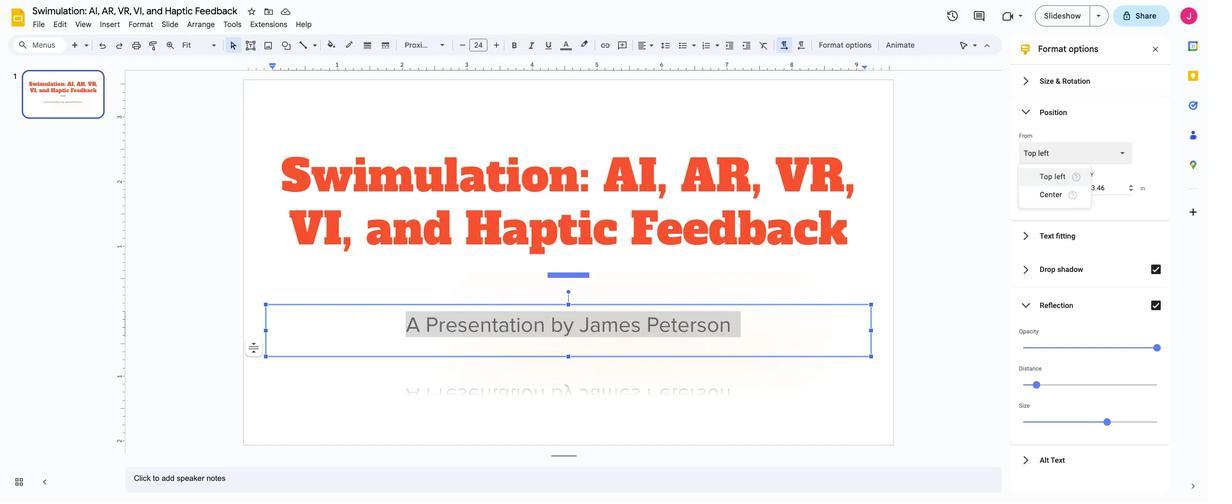Task type: describe. For each thing, give the bounding box(es) containing it.
edit
[[53, 20, 67, 29]]

top left for from position "list box"
[[1024, 149, 1049, 158]]

share
[[1136, 11, 1157, 21]]

opacity slider
[[1019, 336, 1161, 360]]

size image
[[1103, 419, 1111, 426]]

format options inside section
[[1038, 44, 1098, 55]]

position tab
[[1011, 97, 1170, 128]]

drop
[[1040, 266, 1055, 274]]

position
[[1040, 108, 1067, 117]]

new slide with layout image
[[82, 38, 89, 42]]

from
[[1019, 133, 1033, 140]]

alt text
[[1040, 456, 1065, 465]]

animate
[[886, 40, 915, 50]]

format options application
[[0, 0, 1208, 502]]

font list. proxima nova selected. option
[[405, 38, 453, 53]]

border weight option
[[361, 38, 374, 53]]

insert image image
[[262, 38, 274, 53]]

Toggle shadow checkbox
[[1145, 259, 1167, 280]]

extensions menu item
[[246, 18, 292, 31]]

left inside option
[[1038, 149, 1049, 158]]

from position list box
[[1019, 142, 1133, 165]]

help menu item
[[292, 18, 316, 31]]

file menu item
[[29, 18, 49, 31]]

opacity image
[[1153, 345, 1161, 352]]

Zoom field
[[179, 38, 221, 53]]

text fitting
[[1040, 232, 1075, 240]]

Zoom text field
[[181, 38, 210, 53]]

X position, measured in inches. Value must be between -58712 and 58712 text field
[[1019, 181, 1062, 195]]

border dash option
[[379, 38, 392, 53]]

fitting
[[1056, 232, 1075, 240]]

tools
[[224, 20, 242, 29]]

Rename text field
[[29, 4, 243, 17]]

top left option
[[1024, 148, 1049, 159]]

left margin image
[[244, 62, 276, 70]]

drop shadow tab
[[1011, 252, 1170, 288]]

Y position, measured in inches. Value must be between -58712 and 58712 text field
[[1090, 181, 1133, 195]]

extensions
[[250, 20, 287, 29]]

menu bar inside menu bar banner
[[29, 14, 316, 31]]

animate button
[[881, 37, 920, 53]]

distance
[[1019, 366, 1042, 373]]

shadow
[[1057, 266, 1083, 274]]

right margin image
[[862, 62, 893, 70]]

format options button
[[814, 37, 876, 53]]

navigation inside "format options" application
[[0, 60, 117, 502]]

insert
[[100, 20, 120, 29]]

slide
[[162, 20, 179, 29]]

border color: transparent image
[[343, 38, 356, 52]]

slideshow
[[1044, 11, 1081, 21]]

size & rotation
[[1040, 77, 1090, 85]]

Star checkbox
[[244, 4, 259, 19]]

rotation
[[1062, 77, 1090, 85]]

slideshow button
[[1035, 5, 1090, 27]]

1 vertical spatial left
[[1054, 173, 1066, 181]]

0 vertical spatial text
[[1040, 232, 1054, 240]]

edit menu item
[[49, 18, 71, 31]]

tab list inside menu bar banner
[[1178, 31, 1208, 472]]



Task type: vqa. For each thing, say whether or not it's contained in the screenshot.
the left I
no



Task type: locate. For each thing, give the bounding box(es) containing it.
slide menu item
[[157, 18, 183, 31]]

size & rotation tab
[[1011, 65, 1170, 97]]

menu bar containing file
[[29, 14, 316, 31]]

origin is in the top left of the selection. element
[[1071, 172, 1081, 182]]

text
[[1040, 232, 1054, 240], [1051, 456, 1065, 465]]

size left &
[[1040, 77, 1054, 85]]

in for y
[[1141, 185, 1145, 192]]

menu bar banner
[[0, 0, 1208, 502]]

1 vertical spatial size
[[1019, 403, 1030, 410]]

origin is in the center of the selection. element
[[1068, 190, 1078, 200]]

size for size & rotation
[[1040, 77, 1054, 85]]

top left inside list box
[[1040, 173, 1066, 181]]

1 in from the left
[[1069, 185, 1074, 192]]

presentation options image
[[1096, 15, 1101, 17]]

options
[[845, 40, 872, 50], [1069, 44, 1098, 55]]

toggle shadow image
[[1145, 259, 1167, 280]]

0 horizontal spatial size
[[1019, 403, 1030, 410]]

format options section
[[1011, 35, 1170, 493]]

1 vertical spatial top left
[[1040, 173, 1066, 181]]

text left fitting
[[1040, 232, 1054, 240]]

1 horizontal spatial options
[[1069, 44, 1098, 55]]

0 horizontal spatial in
[[1069, 185, 1074, 192]]

tools menu item
[[219, 18, 246, 31]]

shrink text on overflow image
[[246, 341, 261, 356]]

format
[[129, 20, 153, 29], [819, 40, 844, 50], [1038, 44, 1066, 55]]

arrange menu item
[[183, 18, 219, 31]]

top left up center in the right of the page
[[1040, 173, 1066, 181]]

1 vertical spatial text
[[1051, 456, 1065, 465]]

0 vertical spatial top
[[1024, 149, 1036, 158]]

alt text tab
[[1011, 445, 1170, 476]]

alt
[[1040, 456, 1049, 465]]

text fitting tab
[[1011, 220, 1170, 252]]

arrange
[[187, 20, 215, 29]]

size slider
[[1019, 410, 1161, 434]]

size for size
[[1019, 403, 1030, 410]]

2 horizontal spatial format
[[1038, 44, 1066, 55]]

navigation
[[0, 60, 117, 502]]

distance slider
[[1019, 373, 1161, 397]]

size inside size & rotation tab
[[1040, 77, 1054, 85]]

Menus field
[[13, 38, 66, 53]]

0 vertical spatial top left
[[1024, 149, 1049, 158]]

0 horizontal spatial format options
[[819, 40, 872, 50]]

0 vertical spatial left
[[1038, 149, 1049, 158]]

top inside option
[[1024, 149, 1036, 158]]

1 horizontal spatial in
[[1141, 185, 1145, 192]]

list box inside format options section
[[1019, 165, 1091, 208]]

nova
[[435, 40, 453, 50]]

format options inside button
[[819, 40, 872, 50]]

1 horizontal spatial format options
[[1038, 44, 1098, 55]]

file
[[33, 20, 45, 29]]

x
[[1019, 172, 1023, 178]]

help
[[296, 20, 312, 29]]

share button
[[1113, 5, 1170, 27]]

shape image
[[280, 38, 292, 53]]

fill color: transparent image
[[325, 38, 337, 52]]

top left inside from position "list box"
[[1024, 149, 1049, 158]]

Toggle reflection checkbox
[[1145, 295, 1167, 316]]

distance image
[[1033, 382, 1040, 389]]

top
[[1024, 149, 1036, 158], [1040, 173, 1053, 181]]

tab list
[[1178, 31, 1208, 472]]

drop shadow
[[1040, 266, 1083, 274]]

reflection tab
[[1011, 288, 1170, 324]]

size
[[1040, 77, 1054, 85], [1019, 403, 1030, 410]]

list box containing top left
[[1019, 165, 1091, 208]]

1 horizontal spatial left
[[1054, 173, 1066, 181]]

1 horizontal spatial format
[[819, 40, 844, 50]]

option
[[245, 340, 262, 357]]

top down from
[[1024, 149, 1036, 158]]

1 horizontal spatial top
[[1040, 173, 1053, 181]]

0 horizontal spatial top
[[1024, 149, 1036, 158]]

y
[[1090, 172, 1094, 178]]

text right alt
[[1051, 456, 1065, 465]]

main toolbar
[[66, 0, 920, 412]]

Font size field
[[469, 39, 492, 54]]

top left
[[1024, 149, 1049, 158], [1040, 173, 1066, 181]]

size down the distance
[[1019, 403, 1030, 410]]

insert menu item
[[96, 18, 124, 31]]

left up x position, measured in inches. value must be between -58712 and 58712 'text box'
[[1038, 149, 1049, 158]]

menu bar
[[29, 14, 316, 31]]

options up size & rotation tab
[[1069, 44, 1098, 55]]

options up right margin image
[[845, 40, 872, 50]]

format menu item
[[124, 18, 157, 31]]

left left origin is in the top left of the selection. element
[[1054, 173, 1066, 181]]

format options up size & rotation
[[1038, 44, 1098, 55]]

1 vertical spatial top
[[1040, 173, 1053, 181]]

highlight color image
[[578, 38, 590, 50]]

format inside format options section
[[1038, 44, 1066, 55]]

in right y position, measured in inches. value must be between -58712 and 58712 text field
[[1141, 185, 1145, 192]]

format inside format menu item
[[129, 20, 153, 29]]

left
[[1038, 149, 1049, 158], [1054, 173, 1066, 181]]

&
[[1056, 77, 1060, 85]]

0 horizontal spatial left
[[1038, 149, 1049, 158]]

view menu item
[[71, 18, 96, 31]]

options inside button
[[845, 40, 872, 50]]

top left down from
[[1024, 149, 1049, 158]]

proxima nova
[[405, 40, 453, 50]]

list box
[[1019, 165, 1091, 208]]

proxima
[[405, 40, 433, 50]]

top up center in the right of the page
[[1040, 173, 1053, 181]]

mode and view toolbar
[[955, 35, 996, 56]]

top left for list box containing top left
[[1040, 173, 1066, 181]]

2 in from the left
[[1141, 185, 1145, 192]]

center
[[1040, 191, 1062, 199]]

0 horizontal spatial options
[[845, 40, 872, 50]]

line & paragraph spacing image
[[659, 38, 671, 53]]

Font size text field
[[470, 39, 487, 52]]

opacity
[[1019, 329, 1039, 336]]

format options up right margin image
[[819, 40, 872, 50]]

view
[[75, 20, 91, 29]]

1 horizontal spatial size
[[1040, 77, 1054, 85]]

0 vertical spatial size
[[1040, 77, 1054, 85]]

reflection
[[1040, 302, 1073, 310]]

in
[[1069, 185, 1074, 192], [1141, 185, 1145, 192]]

text color image
[[560, 38, 572, 50]]

0 horizontal spatial format
[[129, 20, 153, 29]]

options inside section
[[1069, 44, 1098, 55]]

in down origin is in the top left of the selection. element
[[1069, 185, 1074, 192]]

in for x
[[1069, 185, 1074, 192]]

format inside format options button
[[819, 40, 844, 50]]

format options
[[819, 40, 872, 50], [1038, 44, 1098, 55]]



